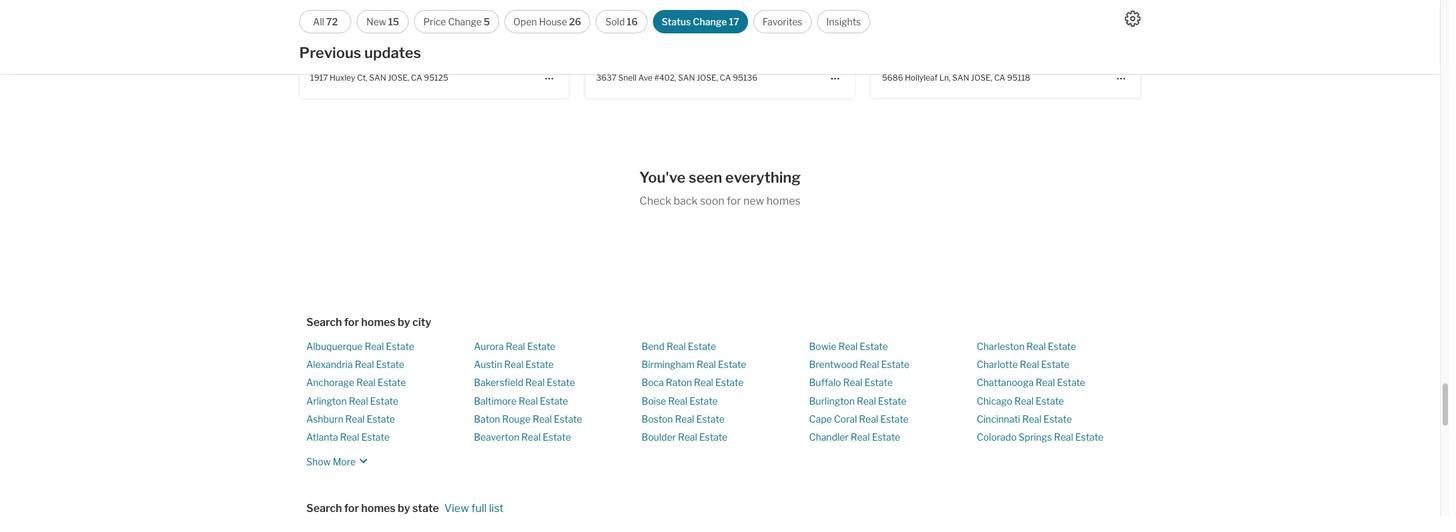 Task type: describe. For each thing, give the bounding box(es) containing it.
estate for aurora real estate
[[527, 342, 556, 353]]

boulder
[[642, 433, 676, 444]]

estate right springs
[[1076, 433, 1104, 444]]

0 vertical spatial homes
[[767, 195, 801, 208]]

anchorage real estate link
[[306, 378, 406, 389]]

austin real estate
[[474, 360, 554, 371]]

real for boulder real estate
[[678, 433, 698, 444]]

real for boise real estate
[[669, 396, 688, 408]]

real for chattanooga real estate
[[1036, 378, 1056, 389]]

springs
[[1019, 433, 1053, 444]]

alexandria real estate
[[306, 360, 405, 371]]

cape coral real estate
[[810, 414, 909, 426]]

estate for boston real estate
[[697, 414, 725, 426]]

real for bend real estate
[[667, 342, 686, 353]]

charleston
[[977, 342, 1025, 353]]

seen
[[689, 169, 723, 187]]

estate for beaverton real estate
[[543, 433, 571, 444]]

Open House radio
[[505, 10, 591, 33]]

2 photo of 5686 hollyleaf ln, san jose, ca 95118 image from the left
[[1141, 0, 1410, 23]]

real for alexandria real estate
[[355, 360, 374, 371]]

real for bowie real estate
[[839, 342, 858, 353]]

previous
[[300, 44, 361, 62]]

chicago real estate
[[977, 396, 1065, 408]]

chattanooga real estate
[[977, 378, 1086, 389]]

estate for bowie real estate
[[860, 342, 889, 353]]

boca raton real estate
[[642, 378, 744, 389]]

estate for austin real estate
[[526, 360, 554, 371]]

3637
[[597, 74, 617, 83]]

beaverton
[[474, 433, 520, 444]]

real for chandler real estate
[[851, 433, 870, 444]]

estate for chandler real estate
[[872, 433, 901, 444]]

real for arlington real estate
[[349, 396, 368, 408]]

1 photo of 5686 hollyleaf ln, san jose, ca 95118 image from the left
[[872, 0, 1141, 23]]

more
[[333, 457, 356, 468]]

boca
[[642, 378, 664, 389]]

estate for boulder real estate
[[700, 433, 728, 444]]

baltimore real estate
[[474, 396, 569, 408]]

chattanooga
[[977, 378, 1034, 389]]

new
[[744, 195, 765, 208]]

all 72
[[313, 16, 338, 27]]

estate for alexandria real estate
[[376, 360, 405, 371]]

real for ashburn real estate
[[346, 414, 365, 426]]

rouge
[[502, 414, 531, 426]]

estate down birmingham real estate link
[[716, 378, 744, 389]]

real for charleston real estate
[[1027, 342, 1046, 353]]

check back soon for new homes
[[640, 195, 801, 208]]

new
[[367, 16, 387, 27]]

bowie real estate link
[[810, 342, 889, 353]]

baton rouge real estate
[[474, 414, 583, 426]]

$385,500
[[597, 34, 656, 49]]

real down birmingham real estate link
[[694, 378, 714, 389]]

estate for charlotte real estate
[[1042, 360, 1070, 371]]

show more link
[[306, 450, 372, 470]]

real for burlington real estate
[[857, 396, 877, 408]]

estate for baltimore real estate
[[540, 396, 569, 408]]

charlotte
[[977, 360, 1018, 371]]

real for austin real estate
[[505, 360, 524, 371]]

soon
[[700, 195, 725, 208]]

boise real estate
[[642, 396, 718, 408]]

bend
[[642, 342, 665, 353]]

birmingham
[[642, 360, 695, 371]]

insights
[[827, 16, 862, 27]]

95136
[[733, 74, 758, 83]]

snell
[[619, 74, 637, 83]]

real right springs
[[1055, 433, 1074, 444]]

New radio
[[357, 10, 409, 33]]

3637 snell ave #402, san jose, ca 95136
[[597, 74, 758, 83]]

colorado
[[977, 433, 1017, 444]]

status
[[662, 16, 691, 27]]

boca raton real estate link
[[642, 378, 744, 389]]

favorite button image
[[827, 34, 844, 51]]

search for homes by city
[[306, 316, 432, 329]]

coral
[[834, 414, 858, 426]]

$849,998
[[311, 34, 370, 49]]

real right rouge
[[533, 414, 552, 426]]

sold 16
[[606, 16, 638, 27]]

chandler real estate link
[[810, 433, 901, 444]]

16
[[627, 16, 638, 27]]

Status Change radio
[[653, 10, 748, 33]]

1.5
[[347, 56, 359, 68]]

cincinnati real estate
[[977, 414, 1073, 426]]

arlington real estate
[[306, 396, 399, 408]]

estate for birmingham real estate
[[718, 360, 747, 371]]

estate for atlanta real estate
[[362, 433, 390, 444]]

open
[[514, 16, 537, 27]]

0 vertical spatial for
[[727, 195, 741, 208]]

homes for state
[[361, 503, 396, 516]]

full
[[472, 503, 487, 516]]

estate for cincinnati real estate
[[1044, 414, 1073, 426]]

1.5 baths
[[347, 56, 386, 68]]

status change 17
[[662, 16, 740, 27]]

sq
[[421, 56, 431, 68]]

95125
[[424, 74, 449, 83]]

real for aurora real estate
[[506, 342, 525, 353]]

cincinnati
[[977, 414, 1021, 426]]

bowie real estate
[[810, 342, 889, 353]]

estate for chattanooga real estate
[[1058, 378, 1086, 389]]

estate for charleston real estate
[[1048, 342, 1077, 353]]

estate for bakersfield real estate
[[547, 378, 575, 389]]

change for 17
[[693, 16, 727, 27]]

birmingham real estate link
[[642, 360, 747, 371]]

estate for arlington real estate
[[370, 396, 399, 408]]

beaverton real estate
[[474, 433, 571, 444]]

austin
[[474, 360, 503, 371]]

jose, for 1917 huxley ct, san jose, ca 95125
[[388, 74, 409, 83]]

aurora
[[474, 342, 504, 353]]

alexandria
[[306, 360, 353, 371]]

2 jose, from the left
[[697, 74, 718, 83]]

favorites
[[763, 16, 803, 27]]

charleston real estate link
[[977, 342, 1077, 353]]

everything
[[726, 169, 801, 187]]

view full list link
[[445, 503, 504, 516]]

favorite button checkbox
[[827, 34, 844, 51]]

birmingham real estate
[[642, 360, 747, 371]]

anchorage real estate
[[306, 378, 406, 389]]

beaverton real estate link
[[474, 433, 571, 444]]

atlanta real estate link
[[306, 433, 390, 444]]

#402,
[[655, 74, 677, 83]]

raton
[[666, 378, 692, 389]]

by for city
[[398, 316, 410, 329]]

homes for city
[[361, 316, 396, 329]]

charleston real estate
[[977, 342, 1077, 353]]

albuquerque real estate link
[[306, 342, 415, 353]]

estate for chicago real estate
[[1036, 396, 1065, 408]]

real for baltimore real estate
[[519, 396, 538, 408]]



Task type: vqa. For each thing, say whether or not it's contained in the screenshot.


Task type: locate. For each thing, give the bounding box(es) containing it.
2 san from the left
[[678, 74, 695, 83]]

real for boston real estate
[[675, 414, 695, 426]]

albuquerque real estate
[[306, 342, 415, 353]]

for for search for homes by city
[[344, 316, 359, 329]]

2 photo of 3637 snell ave #402, san jose, ca 95136 image from the left
[[855, 0, 1124, 23]]

show
[[306, 457, 331, 468]]

for left the new
[[727, 195, 741, 208]]

5686
[[883, 74, 904, 83]]

2 by from the top
[[398, 503, 410, 516]]

by left state
[[398, 503, 410, 516]]

estate up colorado springs real estate link
[[1044, 414, 1073, 426]]

0 horizontal spatial change
[[448, 16, 482, 27]]

chandler real estate
[[810, 433, 901, 444]]

real for brentwood real estate
[[860, 360, 880, 371]]

estate for ashburn real estate
[[367, 414, 395, 426]]

ln,
[[940, 74, 951, 83]]

2 horizontal spatial san
[[953, 74, 970, 83]]

hollyleaf
[[905, 74, 938, 83]]

estate up boulder real estate
[[697, 414, 725, 426]]

estate down the chattanooga real estate
[[1036, 396, 1065, 408]]

real down baton rouge real estate
[[522, 433, 541, 444]]

huxley
[[330, 74, 355, 83]]

real down cape coral real estate
[[851, 433, 870, 444]]

buffalo
[[810, 378, 842, 389]]

estate for buffalo real estate
[[865, 378, 893, 389]]

0 horizontal spatial jose,
[[388, 74, 409, 83]]

san right ln,
[[953, 74, 970, 83]]

homes right the new
[[767, 195, 801, 208]]

by for state
[[398, 503, 410, 516]]

boulder real estate link
[[642, 433, 728, 444]]

real up baton rouge real estate
[[519, 396, 538, 408]]

estate down baton rouge real estate link on the left bottom
[[543, 433, 571, 444]]

price change 5
[[424, 16, 490, 27]]

estate up cape coral real estate
[[879, 396, 907, 408]]

estate up bakersfield real estate
[[526, 360, 554, 371]]

estate up brentwood real estate
[[860, 342, 889, 353]]

1917
[[311, 74, 328, 83]]

2 photo of 1917 huxley ct, san jose, ca 95125 image from the left
[[569, 0, 838, 23]]

state
[[413, 503, 439, 516]]

austin real estate link
[[474, 360, 554, 371]]

real
[[365, 342, 384, 353], [506, 342, 525, 353], [667, 342, 686, 353], [839, 342, 858, 353], [1027, 342, 1046, 353], [355, 360, 374, 371], [505, 360, 524, 371], [697, 360, 716, 371], [860, 360, 880, 371], [1020, 360, 1040, 371], [357, 378, 376, 389], [526, 378, 545, 389], [694, 378, 714, 389], [844, 378, 863, 389], [1036, 378, 1056, 389], [349, 396, 368, 408], [519, 396, 538, 408], [669, 396, 688, 408], [857, 396, 877, 408], [1015, 396, 1034, 408], [346, 414, 365, 426], [533, 414, 552, 426], [675, 414, 695, 426], [860, 414, 879, 426], [1023, 414, 1042, 426], [340, 433, 360, 444], [522, 433, 541, 444], [678, 433, 698, 444], [851, 433, 870, 444], [1055, 433, 1074, 444]]

All radio
[[300, 10, 352, 33]]

baltimore
[[474, 396, 517, 408]]

2 horizontal spatial ca
[[995, 74, 1006, 83]]

real down albuquerque real estate "link"
[[355, 360, 374, 371]]

5686 hollyleaf ln, san jose, ca 95118
[[883, 74, 1031, 83]]

real down alexandria real estate link
[[357, 378, 376, 389]]

you've seen everything
[[640, 169, 801, 187]]

search for search for homes by city
[[306, 316, 342, 329]]

brentwood
[[810, 360, 858, 371]]

estate down boston real estate link
[[700, 433, 728, 444]]

real for cincinnati real estate
[[1023, 414, 1042, 426]]

cape
[[810, 414, 832, 426]]

estate for burlington real estate
[[879, 396, 907, 408]]

for down more
[[344, 503, 359, 516]]

1 horizontal spatial san
[[678, 74, 695, 83]]

search down show
[[306, 503, 342, 516]]

real up boca raton real estate link
[[697, 360, 716, 371]]

boston
[[642, 414, 673, 426]]

1 ca from the left
[[411, 74, 423, 83]]

real for buffalo real estate
[[844, 378, 863, 389]]

real for bakersfield real estate
[[526, 378, 545, 389]]

for for search for homes by state view full list
[[344, 503, 359, 516]]

real up charlotte real estate link
[[1027, 342, 1046, 353]]

change inside 'radio'
[[448, 16, 482, 27]]

change
[[448, 16, 482, 27], [693, 16, 727, 27]]

show more
[[306, 457, 356, 468]]

1917 huxley ct, san jose, ca 95125
[[311, 74, 449, 83]]

estate up baltimore real estate link at the left bottom
[[547, 378, 575, 389]]

estate for albuquerque real estate
[[386, 342, 415, 353]]

homes up albuquerque real estate
[[361, 316, 396, 329]]

charlotte real estate
[[977, 360, 1070, 371]]

2 ca from the left
[[720, 74, 731, 83]]

option group
[[300, 10, 871, 33]]

5
[[484, 16, 490, 27]]

jose, down 1,004
[[388, 74, 409, 83]]

atlanta real estate
[[306, 433, 390, 444]]

for up albuquerque real estate "link"
[[344, 316, 359, 329]]

change left 17 at the right of page
[[693, 16, 727, 27]]

boise
[[642, 396, 667, 408]]

estate up buffalo real estate
[[882, 360, 910, 371]]

0 horizontal spatial san
[[369, 74, 386, 83]]

estate down "boca raton real estate"
[[690, 396, 718, 408]]

jose, right ln,
[[972, 74, 993, 83]]

real down burlington real estate link
[[860, 414, 879, 426]]

check
[[640, 195, 672, 208]]

real down boston real estate link
[[678, 433, 698, 444]]

real up cincinnati real estate link at the bottom right of page
[[1015, 396, 1034, 408]]

charlotte real estate link
[[977, 360, 1070, 371]]

2 change from the left
[[693, 16, 727, 27]]

3 san from the left
[[953, 74, 970, 83]]

search for homes by state view full list
[[306, 503, 504, 516]]

alexandria real estate link
[[306, 360, 405, 371]]

bakersfield real estate
[[474, 378, 575, 389]]

real up boulder real estate
[[675, 414, 695, 426]]

estate down charlotte real estate
[[1058, 378, 1086, 389]]

san right ct,
[[369, 74, 386, 83]]

real up springs
[[1023, 414, 1042, 426]]

2 search from the top
[[306, 503, 342, 516]]

real down raton
[[669, 396, 688, 408]]

1 horizontal spatial jose,
[[697, 74, 718, 83]]

ca
[[411, 74, 423, 83], [720, 74, 731, 83], [995, 74, 1006, 83]]

real for charlotte real estate
[[1020, 360, 1040, 371]]

by left city
[[398, 316, 410, 329]]

list
[[489, 503, 504, 516]]

chicago
[[977, 396, 1013, 408]]

estate for brentwood real estate
[[882, 360, 910, 371]]

ca left 95118
[[995, 74, 1006, 83]]

real down ashburn real estate at bottom
[[340, 433, 360, 444]]

real for atlanta real estate
[[340, 433, 360, 444]]

for
[[727, 195, 741, 208], [344, 316, 359, 329], [344, 503, 359, 516]]

estate down cape coral real estate
[[872, 433, 901, 444]]

2 vertical spatial homes
[[361, 503, 396, 516]]

estate down albuquerque real estate "link"
[[376, 360, 405, 371]]

real for albuquerque real estate
[[365, 342, 384, 353]]

photo of 1917 huxley ct, san jose, ca 95125 image
[[300, 0, 569, 23], [569, 0, 838, 23]]

burlington real estate
[[810, 396, 907, 408]]

real for beaverton real estate
[[522, 433, 541, 444]]

real up the chattanooga real estate
[[1020, 360, 1040, 371]]

baltimore real estate link
[[474, 396, 569, 408]]

real up burlington real estate
[[844, 378, 863, 389]]

brentwood real estate
[[810, 360, 910, 371]]

1 vertical spatial by
[[398, 503, 410, 516]]

1 vertical spatial search
[[306, 503, 342, 516]]

real down charlotte real estate
[[1036, 378, 1056, 389]]

real up birmingham at left bottom
[[667, 342, 686, 353]]

chandler
[[810, 433, 849, 444]]

1 san from the left
[[369, 74, 386, 83]]

updates
[[365, 44, 421, 62]]

1 vertical spatial homes
[[361, 316, 396, 329]]

estate down alexandria real estate link
[[378, 378, 406, 389]]

1 jose, from the left
[[388, 74, 409, 83]]

1 by from the top
[[398, 316, 410, 329]]

photo of 5686 hollyleaf ln, san jose, ca 95118 image
[[872, 0, 1141, 23], [1141, 0, 1410, 23]]

estate down ashburn real estate at bottom
[[362, 433, 390, 444]]

all
[[313, 16, 324, 27]]

sold
[[606, 16, 625, 27]]

cincinnati real estate link
[[977, 414, 1073, 426]]

house
[[539, 16, 567, 27]]

1 change from the left
[[448, 16, 482, 27]]

real for birmingham real estate
[[697, 360, 716, 371]]

jose, left 95136 at the top right of page
[[697, 74, 718, 83]]

estate up austin real estate link
[[527, 342, 556, 353]]

photo of 3637 snell ave #402, san jose, ca 95136 image
[[586, 0, 855, 23], [855, 0, 1124, 23]]

estate down anchorage real estate
[[370, 396, 399, 408]]

ca for 5686 hollyleaf ln, san jose, ca 95118
[[995, 74, 1006, 83]]

bakersfield real estate link
[[474, 378, 575, 389]]

change left 5
[[448, 16, 482, 27]]

real up austin real estate link
[[506, 342, 525, 353]]

ashburn real estate
[[306, 414, 395, 426]]

aurora real estate link
[[474, 342, 556, 353]]

san for 1917
[[369, 74, 386, 83]]

1 photo of 3637 snell ave #402, san jose, ca 95136 image from the left
[[586, 0, 855, 23]]

1 photo of 1917 huxley ct, san jose, ca 95125 image from the left
[[300, 0, 569, 23]]

search up albuquerque
[[306, 316, 342, 329]]

san
[[369, 74, 386, 83], [678, 74, 695, 83], [953, 74, 970, 83]]

26
[[569, 16, 582, 27]]

Sold radio
[[596, 10, 648, 33]]

boston real estate link
[[642, 414, 725, 426]]

0 vertical spatial by
[[398, 316, 410, 329]]

buffalo real estate link
[[810, 378, 893, 389]]

0 horizontal spatial ca
[[411, 74, 423, 83]]

3 ca from the left
[[995, 74, 1006, 83]]

baton
[[474, 414, 500, 426]]

ashburn real estate link
[[306, 414, 395, 426]]

ca down 1,004 sq ft
[[411, 74, 423, 83]]

estate down burlington real estate link
[[881, 414, 909, 426]]

estate up boca raton real estate link
[[718, 360, 747, 371]]

jose,
[[388, 74, 409, 83], [697, 74, 718, 83], [972, 74, 993, 83]]

estate for bend real estate
[[688, 342, 717, 353]]

option group containing all
[[300, 10, 871, 33]]

back
[[674, 195, 698, 208]]

estate up charlotte real estate link
[[1048, 342, 1077, 353]]

view
[[445, 503, 469, 516]]

estate up beaverton real estate
[[554, 414, 583, 426]]

albuquerque
[[306, 342, 363, 353]]

chicago real estate link
[[977, 396, 1065, 408]]

homes left state
[[361, 503, 396, 516]]

ca for 1917 huxley ct, san jose, ca 95125
[[411, 74, 423, 83]]

san for 5686
[[953, 74, 970, 83]]

beds
[[318, 56, 340, 68]]

2 beds
[[311, 56, 340, 68]]

real for anchorage real estate
[[357, 378, 376, 389]]

colorado springs real estate link
[[977, 433, 1104, 444]]

estate for boise real estate
[[690, 396, 718, 408]]

0 vertical spatial search
[[306, 316, 342, 329]]

search for search for homes by state view full list
[[306, 503, 342, 516]]

1 search from the top
[[306, 316, 342, 329]]

estate down arlington real estate link
[[367, 414, 395, 426]]

estate down brentwood real estate
[[865, 378, 893, 389]]

1 horizontal spatial change
[[693, 16, 727, 27]]

2 horizontal spatial jose,
[[972, 74, 993, 83]]

15
[[389, 16, 399, 27]]

real for chicago real estate
[[1015, 396, 1034, 408]]

real up baltimore real estate link at the left bottom
[[526, 378, 545, 389]]

1 horizontal spatial ca
[[720, 74, 731, 83]]

Price Change radio
[[414, 10, 499, 33]]

ca left 95136 at the top right of page
[[720, 74, 731, 83]]

change inside radio
[[693, 16, 727, 27]]

1,004
[[393, 56, 419, 68]]

real down the search for homes by city
[[365, 342, 384, 353]]

boulder real estate
[[642, 433, 728, 444]]

san right "#402,"
[[678, 74, 695, 83]]

3 jose, from the left
[[972, 74, 993, 83]]

ft
[[433, 56, 440, 68]]

1 vertical spatial for
[[344, 316, 359, 329]]

real down anchorage real estate
[[349, 396, 368, 408]]

change for 5
[[448, 16, 482, 27]]

real up cape coral real estate
[[857, 396, 877, 408]]

1,004 sq ft
[[393, 56, 440, 68]]

Insights radio
[[818, 10, 871, 33]]

estate up the chattanooga real estate
[[1042, 360, 1070, 371]]

17
[[729, 16, 740, 27]]

real up brentwood real estate link
[[839, 342, 858, 353]]

estate up baton rouge real estate link on the left bottom
[[540, 396, 569, 408]]

burlington real estate link
[[810, 396, 907, 408]]

jose, for 5686 hollyleaf ln, san jose, ca 95118
[[972, 74, 993, 83]]

Favorites radio
[[754, 10, 812, 33]]

real up buffalo real estate
[[860, 360, 880, 371]]

real down aurora real estate
[[505, 360, 524, 371]]

real down arlington real estate link
[[346, 414, 365, 426]]

baths
[[361, 56, 386, 68]]

estate for anchorage real estate
[[378, 378, 406, 389]]

2 vertical spatial for
[[344, 503, 359, 516]]

estate up birmingham real estate
[[688, 342, 717, 353]]

homes
[[767, 195, 801, 208], [361, 316, 396, 329], [361, 503, 396, 516]]

new 15
[[367, 16, 399, 27]]

estate down city
[[386, 342, 415, 353]]



